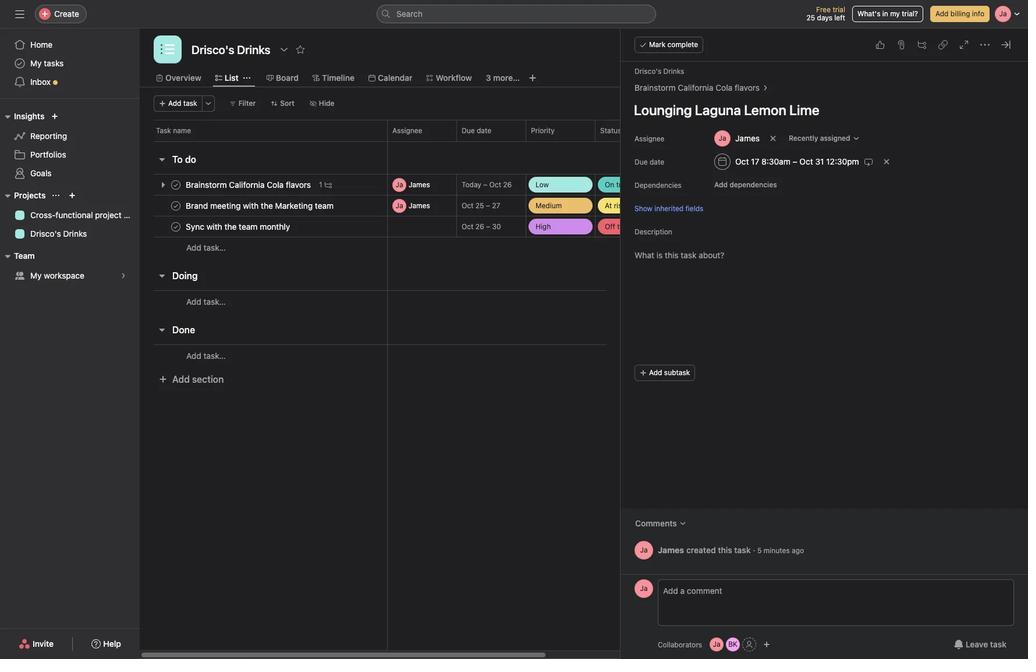 Task type: locate. For each thing, give the bounding box(es) containing it.
oct left 17
[[736, 157, 749, 167]]

lounging laguna lemon lime dialog
[[621, 29, 1029, 660]]

insights button
[[0, 110, 44, 123]]

filter button
[[224, 96, 261, 112]]

drisco's up brainstorm
[[635, 67, 662, 76]]

drinks inside lounging laguna lemon lime dialog
[[664, 67, 685, 76]]

ja
[[396, 201, 403, 210], [640, 546, 648, 555], [640, 585, 648, 594], [713, 641, 721, 650]]

close details image
[[1002, 40, 1011, 50]]

james button
[[393, 178, 454, 192]]

add task… button for 2nd the 'collapse task list for this section' icon from the bottom
[[186, 296, 226, 308]]

2 add task… button from the top
[[186, 296, 226, 308]]

3 more…
[[486, 73, 520, 83]]

portfolios
[[30, 150, 66, 160]]

1 vertical spatial date
[[650, 158, 665, 167]]

2 completed image from the top
[[169, 220, 183, 234]]

drisco's drinks inside projects element
[[30, 229, 87, 239]]

Completed checkbox
[[169, 178, 183, 192], [169, 199, 183, 213], [169, 220, 183, 234]]

show options, current sort, top image
[[53, 192, 60, 199]]

0 vertical spatial 25
[[807, 13, 816, 22]]

james button
[[710, 128, 765, 149]]

date up dependencies
[[650, 158, 665, 167]]

completed image
[[169, 178, 183, 192], [169, 220, 183, 234]]

hide sidebar image
[[15, 9, 24, 19]]

high button
[[527, 217, 595, 237]]

add task… button up add a task to this section image at left
[[186, 242, 226, 255]]

– right 8:30am
[[793, 157, 798, 167]]

show
[[635, 204, 653, 213]]

ja inside header to do tree grid
[[396, 201, 403, 210]]

created
[[687, 546, 716, 555]]

2 vertical spatial add task… row
[[140, 345, 708, 367]]

mark complete
[[650, 40, 699, 49]]

project
[[95, 210, 122, 220]]

completed checkbox right expand subtask list for the task brainstorm california cola flavors icon
[[169, 178, 183, 192]]

main content
[[621, 62, 1029, 575]]

1 task… from the top
[[204, 243, 226, 253]]

1 horizontal spatial due date
[[635, 158, 665, 167]]

1 completed checkbox from the top
[[169, 178, 183, 192]]

minutes
[[764, 547, 790, 555]]

assignee for dependencies
[[635, 135, 665, 143]]

0 vertical spatial drisco's drinks link
[[635, 67, 685, 76]]

bk
[[729, 641, 738, 650]]

medium button
[[527, 196, 595, 216]]

2 task… from the top
[[204, 297, 226, 307]]

my inside "global" element
[[30, 58, 42, 68]]

new project or portfolio image
[[69, 192, 76, 199]]

task… up the section
[[204, 351, 226, 361]]

task… up add a task to this section image at left
[[204, 243, 226, 253]]

task for add task
[[183, 99, 197, 108]]

0 vertical spatial 26
[[504, 181, 512, 189]]

add subtask image
[[918, 40, 927, 50]]

james right move tasks between sections 'icon'
[[409, 180, 430, 189]]

date
[[477, 126, 492, 135], [650, 158, 665, 167]]

add left subtask at the right bottom of the page
[[650, 369, 663, 377]]

date inside lounging laguna lemon lime dialog
[[650, 158, 665, 167]]

1 add task… row from the top
[[140, 237, 708, 259]]

completed checkbox right "plan" at the top
[[169, 199, 183, 213]]

today – oct 26
[[462, 181, 512, 189]]

0 vertical spatial due date
[[462, 126, 492, 135]]

home
[[30, 40, 53, 50]]

drisco's drinks
[[635, 67, 685, 76], [30, 229, 87, 239]]

assignee right status
[[635, 135, 665, 143]]

my inside teams element
[[30, 271, 42, 281]]

1 vertical spatial task…
[[204, 297, 226, 307]]

0 vertical spatial track
[[617, 180, 633, 189]]

0 vertical spatial task…
[[204, 243, 226, 253]]

collaborators
[[658, 641, 703, 650]]

completed checkbox inside the brainstorm california cola flavors cell
[[169, 178, 183, 192]]

plan
[[124, 210, 140, 220]]

26
[[504, 181, 512, 189], [476, 223, 484, 231]]

25 left 27
[[476, 202, 484, 210]]

oct
[[736, 157, 749, 167], [800, 157, 814, 167], [490, 181, 502, 189], [462, 202, 474, 210], [462, 223, 474, 231]]

0 vertical spatial add task…
[[186, 243, 226, 253]]

ago
[[792, 547, 805, 555]]

Sync with the team monthly text field
[[183, 221, 294, 233]]

due date
[[462, 126, 492, 135], [635, 158, 665, 167]]

1 collapse task list for this section image from the top
[[157, 155, 167, 164]]

due
[[462, 126, 475, 135], [635, 158, 648, 167]]

1 vertical spatial ja button
[[635, 580, 654, 599]]

0 horizontal spatial 26
[[476, 223, 484, 231]]

due date down 3
[[462, 126, 492, 135]]

free trial 25 days left
[[807, 5, 846, 22]]

1 my from the top
[[30, 58, 42, 68]]

cross-functional project plan
[[30, 210, 140, 220]]

add task… inside header to do tree grid
[[186, 243, 226, 253]]

collapse task list for this section image for to do
[[157, 155, 167, 164]]

inherited
[[655, 204, 684, 213]]

completed checkbox for oct 26
[[169, 220, 183, 234]]

completed checkbox for oct 25
[[169, 199, 183, 213]]

drinks
[[664, 67, 685, 76], [63, 229, 87, 239]]

help
[[103, 640, 121, 650]]

Brainstorm California Cola flavors text field
[[183, 179, 315, 191]]

functional
[[56, 210, 93, 220]]

0 horizontal spatial date
[[477, 126, 492, 135]]

clear due date image
[[883, 158, 890, 165]]

my
[[30, 58, 42, 68], [30, 271, 42, 281]]

my for my tasks
[[30, 58, 42, 68]]

completed checkbox inside sync with the team monthly cell
[[169, 220, 183, 234]]

assigned
[[821, 134, 851, 143]]

drinks down cross-functional project plan link
[[63, 229, 87, 239]]

0 vertical spatial completed image
[[169, 178, 183, 192]]

home link
[[7, 36, 133, 54]]

drinks inside projects element
[[63, 229, 87, 239]]

0 vertical spatial task
[[183, 99, 197, 108]]

1 vertical spatial completed checkbox
[[169, 199, 183, 213]]

flavors
[[735, 83, 760, 93]]

completed image inside sync with the team monthly cell
[[169, 220, 183, 234]]

repeats image
[[864, 157, 874, 167]]

– left 27
[[486, 202, 490, 210]]

add task… up add a task to this section image at left
[[186, 243, 226, 253]]

completed checkbox down completed icon
[[169, 220, 183, 234]]

dependencies
[[730, 181, 777, 189]]

add task… row
[[140, 237, 708, 259], [140, 291, 708, 313], [140, 345, 708, 367]]

assignee inside lounging laguna lemon lime dialog
[[635, 135, 665, 143]]

james up 17
[[736, 133, 760, 143]]

add down overview link
[[168, 99, 181, 108]]

list image
[[161, 43, 175, 57]]

completed image inside the brainstorm california cola flavors cell
[[169, 178, 183, 192]]

add left dependencies
[[715, 181, 728, 189]]

track right on
[[617, 180, 633, 189]]

medium
[[536, 201, 562, 210]]

3 add task… button from the top
[[186, 350, 226, 363]]

add task… button down add a task to this section image at left
[[186, 296, 226, 308]]

date down 3
[[477, 126, 492, 135]]

ja button
[[635, 542, 654, 560], [635, 580, 654, 599], [710, 638, 724, 652]]

to do
[[172, 154, 196, 165]]

1 completed image from the top
[[169, 178, 183, 192]]

assignee
[[393, 126, 423, 135], [635, 135, 665, 143]]

row containing james
[[140, 174, 708, 196]]

0 horizontal spatial due
[[462, 126, 475, 135]]

2 completed checkbox from the top
[[169, 199, 183, 213]]

25 left days
[[807, 13, 816, 22]]

add task… down add a task to this section image at left
[[186, 297, 226, 307]]

2 vertical spatial collapse task list for this section image
[[157, 326, 167, 335]]

2 my from the top
[[30, 271, 42, 281]]

0 horizontal spatial due date
[[462, 126, 492, 135]]

more…
[[493, 73, 520, 83]]

due for priority
[[462, 126, 475, 135]]

subtask
[[665, 369, 690, 377]]

add left the section
[[172, 375, 190, 385]]

1 horizontal spatial date
[[650, 158, 665, 167]]

1 vertical spatial drisco's
[[30, 229, 61, 239]]

1 vertical spatial my
[[30, 271, 42, 281]]

collapse task list for this section image left doing "button"
[[157, 271, 167, 281]]

completed image right expand subtask list for the task brainstorm california cola flavors icon
[[169, 178, 183, 192]]

2 vertical spatial ja button
[[710, 638, 724, 652]]

1 horizontal spatial due
[[635, 158, 648, 167]]

add section
[[172, 375, 224, 385]]

0 vertical spatial drisco's
[[635, 67, 662, 76]]

drinks up brainstorm
[[664, 67, 685, 76]]

oct down oct 25 – 27
[[462, 223, 474, 231]]

add task… button up the section
[[186, 350, 226, 363]]

to
[[172, 154, 183, 165]]

overview
[[165, 73, 201, 83]]

task left ·
[[735, 546, 751, 555]]

global element
[[0, 29, 140, 98]]

add task… up the section
[[186, 351, 226, 361]]

1 vertical spatial due
[[635, 158, 648, 167]]

completed image for completed checkbox in the sync with the team monthly cell
[[169, 220, 183, 234]]

due date for priority
[[462, 126, 492, 135]]

due for dependencies
[[635, 158, 648, 167]]

1 vertical spatial track
[[618, 222, 634, 231]]

3 completed checkbox from the top
[[169, 220, 183, 234]]

1 vertical spatial drisco's drinks link
[[7, 225, 133, 243]]

add task… row for the 'collapse task list for this section' icon for done
[[140, 345, 708, 367]]

assignee down "calendar"
[[393, 126, 423, 135]]

drisco's drinks link
[[635, 67, 685, 76], [7, 225, 133, 243]]

done button
[[172, 320, 195, 341]]

info
[[973, 9, 985, 18]]

row
[[140, 120, 708, 142], [154, 141, 693, 142], [140, 174, 708, 196], [140, 195, 708, 217], [140, 216, 708, 238]]

2 add task… row from the top
[[140, 291, 708, 313]]

1 vertical spatial drinks
[[63, 229, 87, 239]]

cola
[[716, 83, 733, 93]]

1 vertical spatial 26
[[476, 223, 484, 231]]

0 horizontal spatial task
[[183, 99, 197, 108]]

completed image down completed icon
[[169, 220, 183, 234]]

oct up 27
[[490, 181, 502, 189]]

26 left 30
[[476, 223, 484, 231]]

1 horizontal spatial drisco's drinks link
[[635, 67, 685, 76]]

portfolios link
[[7, 146, 133, 164]]

0 vertical spatial add task… button
[[186, 242, 226, 255]]

1 horizontal spatial 26
[[504, 181, 512, 189]]

trial
[[833, 5, 846, 14]]

due up on track dropdown button
[[635, 158, 648, 167]]

3 add task… from the top
[[186, 351, 226, 361]]

3 collapse task list for this section image from the top
[[157, 326, 167, 335]]

3 add task… row from the top
[[140, 345, 708, 367]]

completed image for completed checkbox inside the the brainstorm california cola flavors cell
[[169, 178, 183, 192]]

board
[[276, 73, 299, 83]]

0 vertical spatial completed checkbox
[[169, 178, 183, 192]]

my workspace
[[30, 271, 84, 281]]

0 vertical spatial drinks
[[664, 67, 685, 76]]

drisco's drinks up brainstorm
[[635, 67, 685, 76]]

0 horizontal spatial drisco's drinks
[[30, 229, 87, 239]]

0 horizontal spatial drisco's drinks link
[[7, 225, 133, 243]]

due date inside lounging laguna lemon lime dialog
[[635, 158, 665, 167]]

main content containing brainstorm california cola flavors
[[621, 62, 1029, 575]]

at
[[605, 201, 612, 210]]

0 vertical spatial drisco's drinks
[[635, 67, 685, 76]]

0 horizontal spatial drisco's
[[30, 229, 61, 239]]

drisco's down cross-
[[30, 229, 61, 239]]

2 vertical spatial task
[[991, 640, 1007, 650]]

ja for top ja button
[[640, 546, 648, 555]]

0 vertical spatial date
[[477, 126, 492, 135]]

my down "team"
[[30, 271, 42, 281]]

add task… button
[[186, 242, 226, 255], [186, 296, 226, 308], [186, 350, 226, 363]]

25 inside free trial 25 days left
[[807, 13, 816, 22]]

collapse task list for this section image
[[157, 155, 167, 164], [157, 271, 167, 281], [157, 326, 167, 335]]

inbox link
[[7, 73, 133, 91]]

leave
[[966, 640, 989, 650]]

2 vertical spatial add task…
[[186, 351, 226, 361]]

– inside lounging laguna lemon lime dialog
[[793, 157, 798, 167]]

comments button
[[628, 514, 694, 535]]

1 horizontal spatial drisco's drinks
[[635, 67, 685, 76]]

1 horizontal spatial 25
[[807, 13, 816, 22]]

0 vertical spatial due
[[462, 126, 475, 135]]

1 add task… from the top
[[186, 243, 226, 253]]

drisco's drinks down cross-functional project plan link
[[30, 229, 87, 239]]

due inside lounging laguna lemon lime dialog
[[635, 158, 648, 167]]

show inherited fields
[[635, 204, 704, 213]]

attachments: add a file to this task, lounging laguna lemon lime image
[[897, 40, 906, 50]]

1 vertical spatial collapse task list for this section image
[[157, 271, 167, 281]]

None text field
[[189, 39, 274, 60]]

oct for oct 17 8:30am – oct 31 12:30pm
[[736, 157, 749, 167]]

workflow link
[[427, 72, 472, 84]]

due date up dependencies
[[635, 158, 665, 167]]

due up today
[[462, 126, 475, 135]]

30
[[493, 223, 501, 231]]

add up doing
[[186, 243, 201, 253]]

oct down today
[[462, 202, 474, 210]]

date for dependencies
[[650, 158, 665, 167]]

0 horizontal spatial assignee
[[393, 126, 423, 135]]

my tasks link
[[7, 54, 133, 73]]

1 vertical spatial completed image
[[169, 220, 183, 234]]

1 horizontal spatial drisco's
[[635, 67, 662, 76]]

3 task… from the top
[[204, 351, 226, 361]]

tab actions image
[[243, 75, 250, 82]]

on track button
[[596, 175, 665, 195]]

see details, my workspace image
[[120, 273, 127, 280]]

sync with the team monthly cell
[[140, 216, 388, 238]]

1 vertical spatial add task…
[[186, 297, 226, 307]]

task
[[183, 99, 197, 108], [735, 546, 751, 555], [991, 640, 1007, 650]]

1 vertical spatial due date
[[635, 158, 665, 167]]

collapse task list for this section image left done
[[157, 326, 167, 335]]

ja for bottom ja button
[[713, 641, 721, 650]]

2 horizontal spatial task
[[991, 640, 1007, 650]]

2 vertical spatial task…
[[204, 351, 226, 361]]

collapse task list for this section image left to
[[157, 155, 167, 164]]

drisco's drinks link down functional
[[7, 225, 133, 243]]

oct 17 8:30am – oct 31 12:30pm
[[736, 157, 860, 167]]

1 vertical spatial task
[[735, 546, 751, 555]]

brand meeting with the marketing team cell
[[140, 195, 388, 217]]

2 vertical spatial completed checkbox
[[169, 220, 183, 234]]

goals
[[30, 168, 52, 178]]

collapse task list for this section image for done
[[157, 326, 167, 335]]

1 subtask image
[[325, 181, 332, 188]]

5
[[758, 547, 762, 555]]

1 vertical spatial add task… button
[[186, 296, 226, 308]]

– left 30
[[486, 223, 491, 231]]

track right off in the top right of the page
[[618, 222, 634, 231]]

remove assignee image
[[770, 135, 777, 142]]

copy task link image
[[939, 40, 948, 50]]

0 horizontal spatial drinks
[[63, 229, 87, 239]]

move tasks between sections image
[[369, 181, 376, 188]]

1 horizontal spatial drinks
[[664, 67, 685, 76]]

1 vertical spatial drisco's drinks
[[30, 229, 87, 239]]

projects button
[[0, 189, 46, 203]]

priority
[[531, 126, 555, 135]]

task… down add a task to this section image at left
[[204, 297, 226, 307]]

add to starred image
[[296, 45, 305, 54]]

search list box
[[377, 5, 656, 23]]

3 more… button
[[486, 72, 520, 84]]

0 vertical spatial add task… row
[[140, 237, 708, 259]]

task… for the 'collapse task list for this section' icon for done
[[204, 351, 226, 361]]

1 horizontal spatial assignee
[[635, 135, 665, 143]]

add billing info
[[936, 9, 985, 18]]

0 vertical spatial my
[[30, 58, 42, 68]]

add a task to this section image
[[204, 271, 213, 281]]

26 left the low
[[504, 181, 512, 189]]

drisco's drinks link up brainstorm
[[635, 67, 685, 76]]

1 vertical spatial add task… row
[[140, 291, 708, 313]]

1 vertical spatial 25
[[476, 202, 484, 210]]

james inside button
[[409, 180, 430, 189]]

0 vertical spatial collapse task list for this section image
[[157, 155, 167, 164]]

james created this task · 5 minutes ago
[[658, 546, 805, 555]]

my left the tasks
[[30, 58, 42, 68]]

2 vertical spatial add task… button
[[186, 350, 226, 363]]

completed checkbox inside brand meeting with the marketing team 'cell'
[[169, 199, 183, 213]]

task left more actions icon
[[183, 99, 197, 108]]

task right leave
[[991, 640, 1007, 650]]

0 horizontal spatial 25
[[476, 202, 484, 210]]



Task type: describe. For each thing, give the bounding box(es) containing it.
recently assigned button
[[784, 130, 865, 147]]

brainstorm california cola flavors link
[[635, 82, 760, 94]]

list link
[[215, 72, 239, 84]]

row containing task name
[[140, 120, 708, 142]]

27
[[492, 202, 501, 210]]

mark
[[650, 40, 666, 49]]

oct left 31
[[800, 157, 814, 167]]

Brand meeting with the Marketing team text field
[[183, 200, 337, 212]]

james down comments "dropdown button"
[[658, 546, 685, 555]]

show inherited fields button
[[635, 203, 704, 214]]

free
[[817, 5, 831, 14]]

comments
[[636, 519, 677, 529]]

task name
[[156, 126, 191, 135]]

goals link
[[7, 164, 133, 183]]

search
[[397, 9, 423, 19]]

days
[[818, 13, 833, 22]]

reporting link
[[7, 127, 133, 146]]

teams element
[[0, 246, 140, 288]]

row containing ja
[[140, 195, 708, 217]]

list
[[225, 73, 239, 83]]

timeline link
[[313, 72, 355, 84]]

0 vertical spatial ja button
[[635, 542, 654, 560]]

track for off track
[[618, 222, 634, 231]]

Task Name text field
[[627, 97, 1015, 123]]

add task… button for the 'collapse task list for this section' icon for done
[[186, 350, 226, 363]]

show options image
[[279, 45, 289, 54]]

overview link
[[156, 72, 201, 84]]

row containing high
[[140, 216, 708, 238]]

full screen image
[[960, 40, 969, 50]]

recently
[[789, 134, 819, 143]]

add task
[[168, 99, 197, 108]]

completed image
[[169, 199, 183, 213]]

25 inside header to do tree grid
[[476, 202, 484, 210]]

due date for dependencies
[[635, 158, 665, 167]]

risk
[[614, 201, 626, 210]]

sort button
[[266, 96, 300, 112]]

james inside dropdown button
[[736, 133, 760, 143]]

31
[[816, 157, 825, 167]]

reporting
[[30, 131, 67, 141]]

ja for middle ja button
[[640, 585, 648, 594]]

add dependencies
[[715, 181, 777, 189]]

to do button
[[172, 149, 196, 170]]

low
[[536, 180, 549, 189]]

fields
[[686, 204, 704, 213]]

drisco's inside projects element
[[30, 229, 61, 239]]

insights element
[[0, 106, 140, 185]]

james down james button
[[409, 201, 430, 210]]

left
[[835, 13, 846, 22]]

complete
[[668, 40, 699, 49]]

my
[[891, 9, 901, 18]]

james link
[[658, 546, 685, 555]]

team button
[[0, 249, 35, 263]]

tasks
[[44, 58, 64, 68]]

task… inside header to do tree grid
[[204, 243, 226, 253]]

1 horizontal spatial task
[[735, 546, 751, 555]]

section
[[192, 375, 224, 385]]

add task… row for 2nd the 'collapse task list for this section' icon from the bottom
[[140, 291, 708, 313]]

what's
[[858, 9, 881, 18]]

add inside 'button'
[[715, 181, 728, 189]]

done
[[172, 325, 195, 336]]

dependencies
[[635, 181, 682, 190]]

add section button
[[154, 369, 229, 390]]

add inside header to do tree grid
[[186, 243, 201, 253]]

expand subtask list for the task brainstorm california cola flavors image
[[158, 180, 168, 190]]

leave task
[[966, 640, 1007, 650]]

my for my workspace
[[30, 271, 42, 281]]

drisco's inside lounging laguna lemon lime dialog
[[635, 67, 662, 76]]

add tab image
[[528, 73, 538, 83]]

task… for 2nd the 'collapse task list for this section' icon from the bottom
[[204, 297, 226, 307]]

2 add task… from the top
[[186, 297, 226, 307]]

header to do tree grid
[[140, 174, 708, 259]]

drisco's drinks inside lounging laguna lemon lime dialog
[[635, 67, 685, 76]]

3
[[486, 73, 491, 83]]

timeline
[[322, 73, 355, 83]]

sort
[[280, 99, 295, 108]]

calendar
[[378, 73, 413, 83]]

doing
[[172, 271, 198, 281]]

trial?
[[902, 9, 919, 18]]

projects element
[[0, 185, 140, 246]]

more actions for this task image
[[981, 40, 990, 50]]

create button
[[35, 5, 87, 23]]

in
[[883, 9, 889, 18]]

status
[[601, 126, 622, 135]]

add billing info button
[[931, 6, 990, 22]]

my workspace link
[[7, 267, 133, 285]]

add inside button
[[168, 99, 181, 108]]

invite
[[33, 640, 54, 650]]

2 collapse task list for this section image from the top
[[157, 271, 167, 281]]

add up add section button
[[186, 351, 201, 361]]

date for priority
[[477, 126, 492, 135]]

add or remove collaborators image
[[764, 642, 771, 649]]

on
[[605, 180, 615, 189]]

1 add task… button from the top
[[186, 242, 226, 255]]

track for on track
[[617, 180, 633, 189]]

on track
[[605, 180, 633, 189]]

– right today
[[484, 181, 488, 189]]

add dependencies button
[[710, 177, 783, 193]]

task
[[156, 126, 171, 135]]

oct for oct 26 – 30
[[462, 223, 474, 231]]

0 likes. click to like this task image
[[876, 40, 885, 50]]

workspace
[[44, 271, 84, 281]]

off track
[[605, 222, 634, 231]]

·
[[753, 546, 756, 555]]

bk button
[[726, 638, 740, 652]]

name
[[173, 126, 191, 135]]

assignee for priority
[[393, 126, 423, 135]]

do
[[185, 154, 196, 165]]

task for leave task
[[991, 640, 1007, 650]]

create
[[54, 9, 79, 19]]

8:30am
[[762, 157, 791, 167]]

california
[[678, 83, 714, 93]]

team
[[14, 251, 35, 261]]

oct 25 – 27
[[462, 202, 501, 210]]

add left billing
[[936, 9, 949, 18]]

this
[[718, 546, 733, 555]]

oct for oct 25 – 27
[[462, 202, 474, 210]]

projects
[[14, 190, 46, 200]]

add down doing "button"
[[186, 297, 201, 307]]

brainstorm california cola flavors cell
[[140, 174, 388, 196]]

low button
[[527, 175, 595, 195]]

board link
[[267, 72, 299, 84]]

cross-
[[30, 210, 56, 220]]

new image
[[51, 113, 58, 120]]

what's in my trial?
[[858, 9, 919, 18]]

high
[[536, 222, 551, 231]]

more actions image
[[205, 100, 212, 107]]

at risk button
[[596, 196, 665, 216]]



Task type: vqa. For each thing, say whether or not it's contained in the screenshot.
Smith
no



